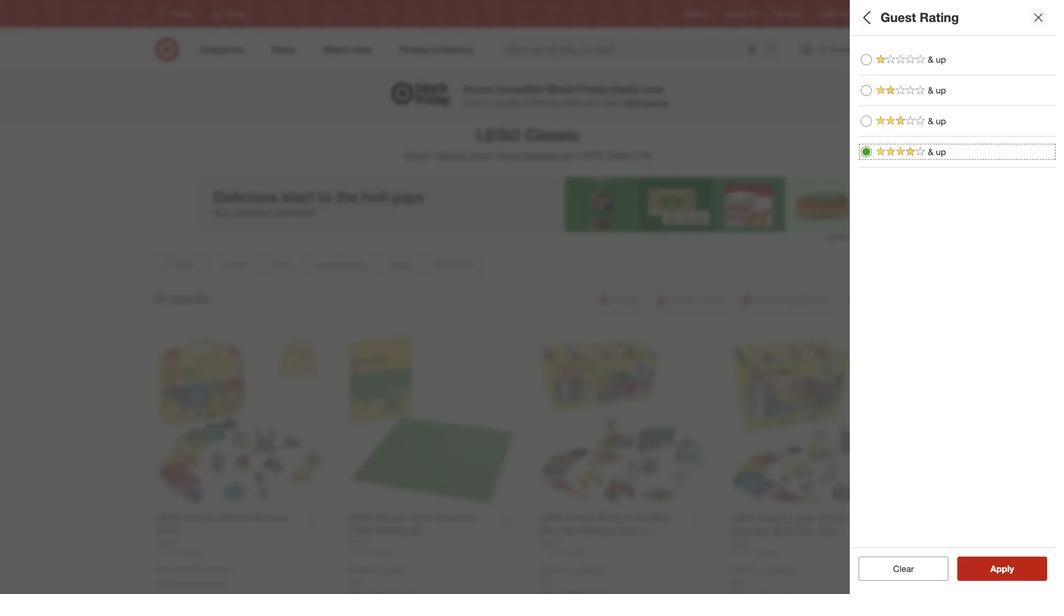 Task type: locate. For each thing, give the bounding box(es) containing it.
advertisement region
[[198, 177, 859, 232]]

2 clear from the left
[[894, 564, 915, 574]]

1 horizontal spatial classic
[[607, 150, 635, 161]]

reg for $32.49
[[759, 566, 770, 576]]

$13.79 msrp $19.99 when purchased online
[[156, 565, 232, 588]]

1 horizontal spatial deals
[[859, 124, 887, 137]]

results right the 18
[[170, 291, 210, 306]]

see
[[980, 564, 995, 574]]

& up radio up 4
[[861, 85, 872, 96]]

fpo/apo button
[[859, 151, 1057, 190]]

sale down $22.49
[[539, 577, 554, 587]]

apply button
[[958, 557, 1048, 581]]

rating up and
[[891, 82, 924, 94]]

reg down 398 on the bottom of the page
[[759, 566, 770, 576]]

classic up experiences
[[525, 125, 581, 144]]

$50;
[[885, 57, 899, 67]]

sponsored
[[826, 233, 859, 241]]

1 vertical spatial results
[[998, 564, 1026, 574]]

& up radio left $50;
[[861, 54, 872, 65]]

lego right experiences
[[581, 150, 604, 161]]

sale down $32.49
[[731, 578, 746, 587]]

sale inside $22.49 reg $24.99 sale
[[539, 577, 554, 587]]

deals down the stars at the right top of the page
[[859, 124, 887, 137]]

398
[[765, 549, 776, 557]]

results for 18 results
[[170, 291, 210, 306]]

$32.49 reg $34.99 sale
[[731, 565, 796, 587]]

0 vertical spatial results
[[170, 291, 210, 306]]

1 vertical spatial & up radio
[[861, 146, 872, 157]]

/ right shop
[[493, 150, 496, 161]]

1 horizontal spatial sale
[[539, 577, 554, 587]]

0 horizontal spatial classic
[[525, 125, 581, 144]]

weekly ad link
[[726, 9, 757, 18]]

brand
[[498, 150, 522, 161]]

sale
[[348, 577, 363, 587], [539, 577, 554, 587], [731, 578, 746, 587]]

0 horizontal spatial sale
[[348, 577, 363, 587]]

/ left ways
[[431, 150, 434, 161]]

0 vertical spatial deals
[[611, 83, 640, 95]]

0 vertical spatial & up radio
[[861, 54, 872, 65]]

reg inside $32.49 reg $34.99 sale
[[759, 566, 770, 576]]

deals up the start
[[611, 83, 640, 95]]

1 vertical spatial classic
[[607, 150, 635, 161]]

525 link
[[539, 548, 709, 557]]

0 horizontal spatial /
[[431, 150, 434, 161]]

$22.49
[[539, 565, 566, 576]]

0 vertical spatial guest
[[881, 10, 917, 25]]

& for first & up option from the bottom of the guest rating dialog
[[929, 146, 934, 157]]

0 horizontal spatial reg
[[371, 566, 382, 575]]

& up radio
[[861, 85, 872, 96], [861, 146, 872, 157]]

1 & up radio from the top
[[861, 85, 872, 96]]

3 & up from the top
[[929, 116, 947, 126]]

guest inside dialog
[[881, 10, 917, 25]]

sale down $4.99
[[348, 577, 363, 587]]

clear inside button
[[894, 564, 915, 574]]

& up radio down 4
[[861, 116, 872, 127]]

classic left the (18)
[[607, 150, 635, 161]]

incredible
[[496, 83, 545, 95]]

sale inside $32.49 reg $34.99 sale
[[731, 578, 746, 587]]

reg
[[371, 566, 382, 575], [568, 566, 579, 575], [759, 566, 770, 576]]

find stores link
[[874, 9, 907, 18]]

$100
[[927, 57, 944, 67]]

find
[[531, 98, 544, 107]]

rating inside guest rating 4 stars and up
[[891, 82, 924, 94]]

1 horizontal spatial lego
[[581, 150, 604, 161]]

/
[[431, 150, 434, 161], [493, 150, 496, 161], [575, 150, 578, 161]]

weekly ad
[[726, 10, 757, 18]]

clear inside button
[[888, 564, 909, 574]]

2 horizontal spatial /
[[575, 150, 578, 161]]

1 vertical spatial guest
[[859, 82, 889, 94]]

see results button
[[958, 557, 1048, 581]]

2 horizontal spatial sale
[[731, 578, 746, 587]]

top
[[493, 98, 505, 107]]

1 vertical spatial target
[[405, 150, 429, 161]]

results right see
[[998, 564, 1026, 574]]

/ right experiences
[[575, 150, 578, 161]]

434
[[190, 549, 201, 557]]

$50
[[901, 57, 914, 67]]

0 vertical spatial target
[[819, 10, 837, 18]]

target circle
[[819, 10, 856, 18]]

reg inside $22.49 reg $24.99 sale
[[568, 566, 579, 575]]

0 vertical spatial rating
[[920, 10, 960, 25]]

results for see results
[[998, 564, 1026, 574]]

0 horizontal spatial target
[[405, 150, 429, 161]]

all filters dialog
[[850, 0, 1057, 594]]

0 vertical spatial & up radio
[[861, 85, 872, 96]]

apply
[[991, 564, 1015, 574]]

guest inside guest rating 4 stars and up
[[859, 82, 889, 94]]

1 horizontal spatial results
[[998, 564, 1026, 574]]

rating right stores
[[920, 10, 960, 25]]

0 horizontal spatial results
[[170, 291, 210, 306]]

reg left $5.99 on the bottom left of page
[[371, 566, 382, 575]]

1 / from the left
[[431, 150, 434, 161]]

target left circle
[[819, 10, 837, 18]]

2 & up from the top
[[929, 85, 947, 96]]

&
[[929, 54, 934, 65], [929, 85, 934, 96], [524, 98, 529, 107], [929, 116, 934, 126], [929, 146, 934, 157]]

shop
[[470, 150, 491, 161]]

reg inside $4.99 reg $5.99 sale
[[371, 566, 382, 575]]

reg down 525
[[568, 566, 579, 575]]

deals
[[562, 98, 581, 107]]

0 horizontal spatial deals
[[611, 83, 640, 95]]

classic
[[525, 125, 581, 144], [607, 150, 635, 161]]

$34.99
[[773, 566, 796, 576]]

& up radio
[[861, 54, 872, 65], [861, 116, 872, 127]]

(18)
[[638, 150, 652, 161]]

1 vertical spatial rating
[[891, 82, 924, 94]]

2 horizontal spatial reg
[[759, 566, 770, 576]]

lego up brand
[[476, 125, 521, 144]]

deals
[[611, 83, 640, 95], [859, 124, 887, 137]]

1 vertical spatial & up radio
[[861, 116, 872, 127]]

guest rating
[[881, 10, 960, 25]]

1 horizontal spatial reg
[[568, 566, 579, 575]]

4
[[859, 96, 863, 106]]

lego
[[476, 125, 521, 144], [581, 150, 604, 161]]

rating
[[920, 10, 960, 25], [891, 82, 924, 94]]

0 vertical spatial lego
[[476, 125, 521, 144]]

clear for clear all
[[888, 564, 909, 574]]

redcard link
[[775, 9, 801, 18]]

reg for $22.49
[[568, 566, 579, 575]]

target left ways
[[405, 150, 429, 161]]

$13.79
[[156, 565, 182, 576]]

Include out of stock checkbox
[[859, 201, 870, 212]]

1 horizontal spatial /
[[493, 150, 496, 161]]

clear for clear
[[894, 564, 915, 574]]

target
[[819, 10, 837, 18], [405, 150, 429, 161]]

1 clear from the left
[[888, 564, 909, 574]]

& inside score incredible black friday deals now save on top gifts & find new deals each week. start saving
[[524, 98, 529, 107]]

results
[[170, 291, 210, 306], [998, 564, 1026, 574]]

434 link
[[156, 548, 326, 557]]

sale inside $4.99 reg $5.99 sale
[[348, 577, 363, 587]]

& up radio up fpo/apo
[[861, 146, 872, 157]]

4 & up from the top
[[929, 146, 947, 157]]

up
[[937, 54, 947, 65], [937, 85, 947, 96], [900, 96, 909, 106], [937, 116, 947, 126], [937, 146, 947, 157]]

score incredible black friday deals now save on top gifts & find new deals each week. start saving
[[464, 83, 669, 107]]

rating inside dialog
[[920, 10, 960, 25]]

save
[[464, 98, 480, 107]]

when
[[156, 579, 173, 588]]

1 horizontal spatial target
[[819, 10, 837, 18]]

1 vertical spatial deals
[[859, 124, 887, 137]]

& up
[[929, 54, 947, 65], [929, 85, 947, 96], [929, 116, 947, 126], [929, 146, 947, 157]]

start
[[624, 98, 643, 107]]

results inside see results button
[[998, 564, 1026, 574]]



Task type: vqa. For each thing, say whether or not it's contained in the screenshot.
This
no



Task type: describe. For each thing, give the bounding box(es) containing it.
score
[[464, 83, 493, 95]]

3 / from the left
[[575, 150, 578, 161]]

up inside guest rating 4 stars and up
[[900, 96, 909, 106]]

$32.49
[[731, 565, 757, 576]]

$25
[[859, 57, 872, 67]]

redcard
[[775, 10, 801, 18]]

$5.99
[[385, 566, 403, 575]]

$4.99
[[348, 565, 369, 576]]

lego classic target / ways to shop / brand experiences / lego classic (18)
[[405, 125, 652, 161]]

clear button
[[859, 557, 949, 581]]

18 results
[[152, 291, 210, 306]]

2 / from the left
[[493, 150, 496, 161]]

rating for guest rating 4 stars and up
[[891, 82, 924, 94]]

What can we help you find? suggestions appear below search field
[[500, 37, 768, 62]]

deals button
[[859, 113, 1057, 151]]

weekly
[[726, 10, 747, 18]]

$24.99
[[581, 566, 604, 575]]

see results
[[980, 564, 1026, 574]]

18
[[152, 291, 166, 306]]

142
[[382, 549, 393, 557]]

$19.99
[[209, 566, 232, 575]]

find
[[874, 10, 886, 18]]

target link
[[405, 150, 429, 161]]

week.
[[602, 98, 622, 107]]

1 vertical spatial lego
[[581, 150, 604, 161]]

fpo/apo
[[859, 163, 907, 175]]

ad
[[749, 10, 757, 18]]

1 & up from the top
[[929, 54, 947, 65]]

all filters
[[859, 10, 912, 25]]

2 & up radio from the top
[[861, 116, 872, 127]]

rating for guest rating
[[920, 10, 960, 25]]

sale for $22.49
[[539, 577, 554, 587]]

msrp
[[185, 566, 207, 575]]

search
[[760, 45, 787, 56]]

deals inside deals button
[[859, 124, 887, 137]]

online
[[208, 579, 226, 588]]

experiences
[[524, 150, 573, 161]]

price
[[859, 43, 885, 56]]

ways
[[436, 150, 457, 161]]

sale for $32.49
[[731, 578, 746, 587]]

ways to shop link
[[436, 150, 491, 161]]

clear all button
[[859, 557, 949, 581]]

all
[[912, 564, 920, 574]]

and
[[885, 96, 898, 106]]

1 & up radio from the top
[[861, 54, 872, 65]]

$4.99 reg $5.99 sale
[[348, 565, 403, 587]]

price $25  –  $50; $50  –  $100
[[859, 43, 944, 67]]

guest rating dialog
[[850, 0, 1057, 594]]

guest for guest rating 4 stars and up
[[859, 82, 889, 94]]

brand experiences link
[[498, 150, 573, 161]]

friday
[[578, 83, 609, 95]]

gifts
[[507, 98, 522, 107]]

registry
[[684, 10, 709, 18]]

target circle link
[[819, 9, 856, 18]]

stores
[[888, 10, 907, 18]]

stars
[[866, 96, 882, 106]]

each
[[583, 98, 600, 107]]

$22.49 reg $24.99 sale
[[539, 565, 604, 587]]

filters
[[878, 10, 912, 25]]

on
[[483, 98, 491, 107]]

black
[[547, 83, 575, 95]]

now
[[642, 83, 663, 95]]

525
[[573, 549, 584, 557]]

find stores
[[874, 10, 907, 18]]

sale for $4.99
[[348, 577, 363, 587]]

purchased
[[175, 579, 206, 588]]

new
[[546, 98, 560, 107]]

& for 1st & up radio from the top of the guest rating dialog
[[929, 54, 934, 65]]

saving
[[645, 98, 669, 107]]

142 link
[[348, 548, 517, 557]]

0 horizontal spatial lego
[[476, 125, 521, 144]]

398 link
[[731, 549, 901, 558]]

reg for $4.99
[[371, 566, 382, 575]]

to
[[460, 150, 467, 161]]

0 vertical spatial classic
[[525, 125, 581, 144]]

target inside lego classic target / ways to shop / brand experiences / lego classic (18)
[[405, 150, 429, 161]]

all
[[859, 10, 874, 25]]

deals inside score incredible black friday deals now save on top gifts & find new deals each week. start saving
[[611, 83, 640, 95]]

& for second & up option from the bottom
[[929, 85, 934, 96]]

registry link
[[684, 9, 709, 18]]

2 & up radio from the top
[[861, 146, 872, 157]]

clear all
[[888, 564, 920, 574]]

& for 1st & up radio from the bottom of the guest rating dialog
[[929, 116, 934, 126]]

circle
[[839, 10, 856, 18]]

guest rating 4 stars and up
[[859, 82, 924, 106]]

search button
[[760, 37, 787, 64]]

guest for guest rating
[[881, 10, 917, 25]]



